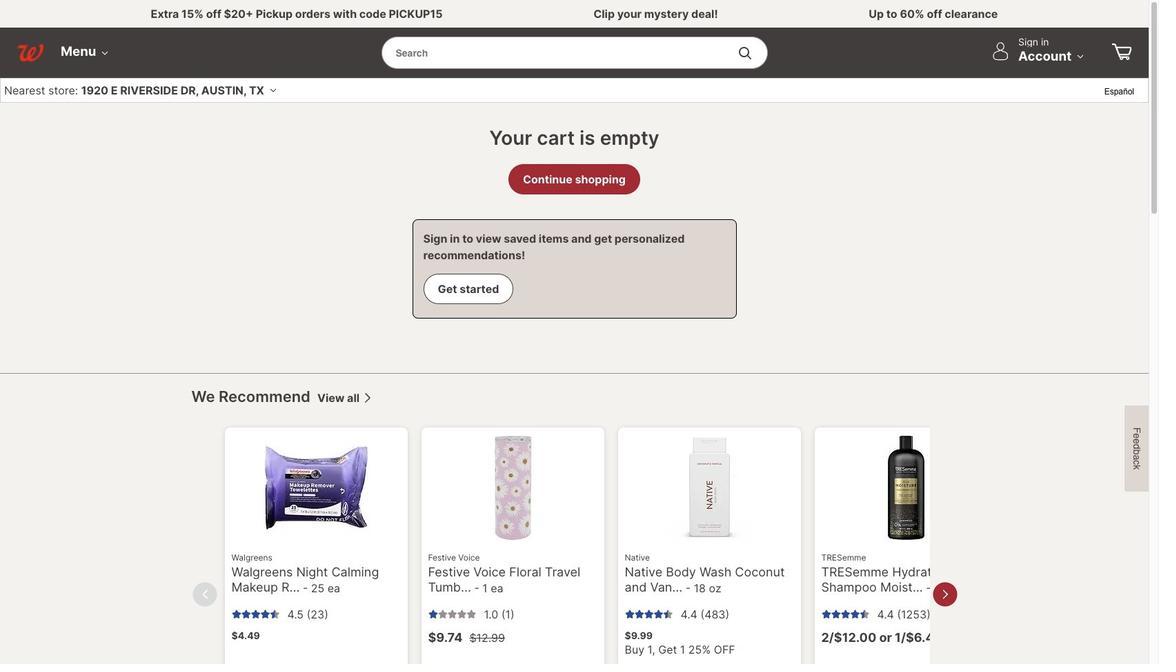 Task type: locate. For each thing, give the bounding box(es) containing it.
1 horizontal spatial 4.4 out of 5 image
[[821, 610, 870, 619]]

tresemme hydrating shampoo moisture rich image
[[852, 434, 959, 541]]

native body wash coconut and vanilla image
[[656, 434, 763, 541]]

1 4.4 out of 5 image from the left
[[625, 610, 674, 619]]

main content
[[0, 103, 1149, 373]]

festive voice floral travel tumbler image
[[459, 434, 566, 541]]

4.4 out of 5 image for native body wash coconut and vanilla image
[[625, 610, 674, 619]]

4.4 out of 5 image
[[625, 610, 674, 619], [821, 610, 870, 619]]

arrow right image
[[940, 584, 950, 605]]

0 horizontal spatial 4.4 out of 5 image
[[625, 610, 674, 619]]

walgreens night calming makeup remover towelettes image
[[263, 434, 369, 541]]

region
[[191, 374, 1159, 664]]

2 4.4 out of 5 image from the left
[[821, 610, 870, 619]]

walgreens: trusted since 1901 image
[[17, 44, 43, 61]]



Task type: vqa. For each thing, say whether or not it's contained in the screenshot.
"4.8 out of 5" Image
no



Task type: describe. For each thing, give the bounding box(es) containing it.
4.5 out of 5 image
[[231, 610, 280, 619]]

1.0 out of 5 image
[[428, 610, 477, 619]]

4.4 out of 5 image for the tresemme hydrating shampoo moisture rich image
[[821, 610, 870, 619]]

arrow right image
[[362, 393, 373, 404]]

Search by keyword or item number text field
[[382, 37, 740, 68]]

search image
[[738, 46, 752, 60]]



